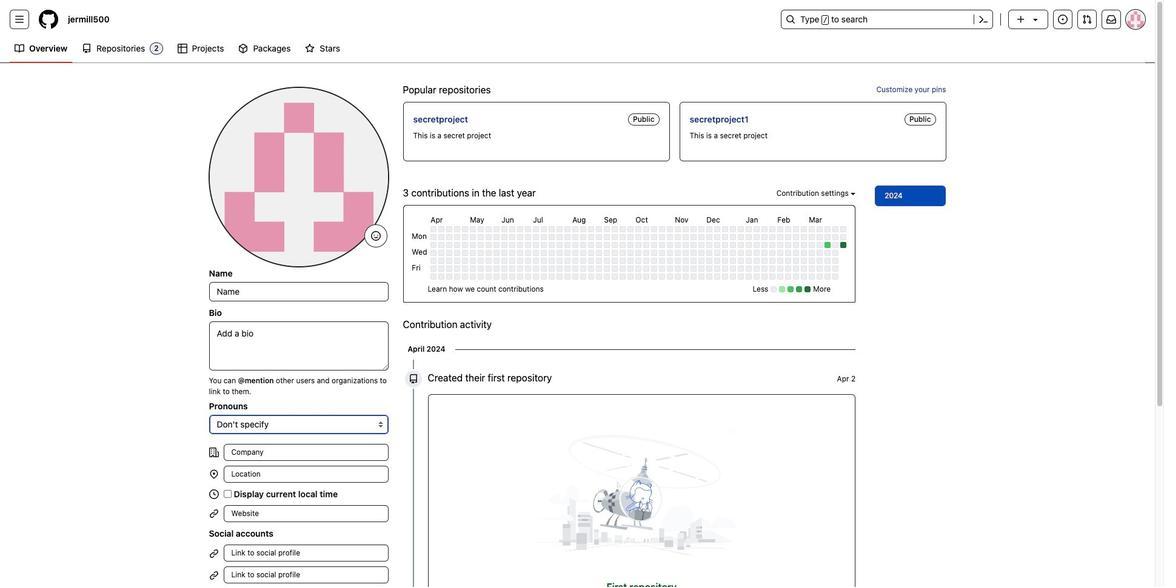 Task type: describe. For each thing, give the bounding box(es) containing it.
link image
[[209, 509, 219, 519]]

location image
[[209, 470, 219, 479]]

repo image
[[409, 374, 418, 384]]

Name field
[[209, 282, 389, 301]]

social account image
[[209, 571, 219, 580]]

issue opened image
[[1059, 15, 1068, 24]]

package image
[[239, 44, 248, 53]]

plus image
[[1017, 15, 1026, 24]]

Link to social profile text field
[[224, 567, 389, 584]]

git pull request image
[[1083, 15, 1092, 24]]

Link to social profile text field
[[224, 545, 389, 562]]

triangle down image
[[1031, 15, 1041, 24]]

change your avatar image
[[209, 87, 389, 267]]

congratulations on your first repository! image
[[490, 405, 794, 587]]

repo image
[[82, 44, 92, 53]]



Task type: vqa. For each thing, say whether or not it's contained in the screenshot.
ago
no



Task type: locate. For each thing, give the bounding box(es) containing it.
smiley image
[[371, 231, 381, 241]]

clock image
[[209, 489, 219, 499]]

Website field
[[224, 505, 389, 522]]

star image
[[305, 44, 315, 53]]

book image
[[15, 44, 24, 53]]

table image
[[178, 44, 187, 53]]

social account image
[[209, 549, 219, 558]]

cell
[[431, 226, 437, 233], [439, 226, 445, 233], [447, 226, 453, 233], [455, 226, 461, 233], [462, 226, 468, 233], [470, 226, 476, 233], [478, 226, 484, 233], [486, 226, 492, 233], [494, 226, 500, 233], [502, 226, 508, 233], [510, 226, 516, 233], [518, 226, 524, 233], [526, 226, 532, 233], [533, 226, 539, 233], [541, 226, 547, 233], [549, 226, 555, 233], [557, 226, 563, 233], [565, 226, 571, 233], [573, 226, 579, 233], [581, 226, 587, 233], [589, 226, 595, 233], [596, 226, 603, 233], [604, 226, 610, 233], [612, 226, 618, 233], [620, 226, 626, 233], [628, 226, 634, 233], [636, 226, 642, 233], [644, 226, 650, 233], [652, 226, 658, 233], [660, 226, 666, 233], [667, 226, 674, 233], [675, 226, 681, 233], [683, 226, 689, 233], [691, 226, 697, 233], [699, 226, 705, 233], [707, 226, 713, 233], [715, 226, 721, 233], [723, 226, 729, 233], [731, 226, 737, 233], [738, 226, 744, 233], [746, 226, 752, 233], [754, 226, 760, 233], [762, 226, 768, 233], [770, 226, 776, 233], [778, 226, 784, 233], [786, 226, 792, 233], [794, 226, 800, 233], [802, 226, 808, 233], [809, 226, 815, 233], [817, 226, 823, 233], [825, 226, 831, 233], [833, 226, 839, 233], [841, 226, 847, 233], [431, 234, 437, 240], [439, 234, 445, 240], [447, 234, 453, 240], [455, 234, 461, 240], [462, 234, 468, 240], [470, 234, 476, 240], [478, 234, 484, 240], [486, 234, 492, 240], [494, 234, 500, 240], [502, 234, 508, 240], [510, 234, 516, 240], [518, 234, 524, 240], [526, 234, 532, 240], [533, 234, 539, 240], [541, 234, 547, 240], [549, 234, 555, 240], [557, 234, 563, 240], [565, 234, 571, 240], [573, 234, 579, 240], [581, 234, 587, 240], [589, 234, 595, 240], [596, 234, 603, 240], [604, 234, 610, 240], [612, 234, 618, 240], [620, 234, 626, 240], [628, 234, 634, 240], [636, 234, 642, 240], [644, 234, 650, 240], [652, 234, 658, 240], [660, 234, 666, 240], [667, 234, 674, 240], [675, 234, 681, 240], [683, 234, 689, 240], [691, 234, 697, 240], [699, 234, 705, 240], [707, 234, 713, 240], [715, 234, 721, 240], [723, 234, 729, 240], [731, 234, 737, 240], [738, 234, 744, 240], [746, 234, 752, 240], [754, 234, 760, 240], [762, 234, 768, 240], [770, 234, 776, 240], [778, 234, 784, 240], [786, 234, 792, 240], [794, 234, 800, 240], [802, 234, 808, 240], [809, 234, 815, 240], [817, 234, 823, 240], [825, 234, 831, 240], [833, 234, 839, 240], [841, 234, 847, 240], [431, 242, 437, 248], [439, 242, 445, 248], [447, 242, 453, 248], [455, 242, 461, 248], [462, 242, 468, 248], [470, 242, 476, 248], [478, 242, 484, 248], [486, 242, 492, 248], [494, 242, 500, 248], [502, 242, 508, 248], [510, 242, 516, 248], [518, 242, 524, 248], [526, 242, 532, 248], [533, 242, 539, 248], [541, 242, 547, 248], [549, 242, 555, 248], [557, 242, 563, 248], [565, 242, 571, 248], [573, 242, 579, 248], [581, 242, 587, 248], [589, 242, 595, 248], [596, 242, 603, 248], [604, 242, 610, 248], [612, 242, 618, 248], [620, 242, 626, 248], [628, 242, 634, 248], [636, 242, 642, 248], [644, 242, 650, 248], [652, 242, 658, 248], [660, 242, 666, 248], [667, 242, 674, 248], [675, 242, 681, 248], [683, 242, 689, 248], [691, 242, 697, 248], [699, 242, 705, 248], [707, 242, 713, 248], [715, 242, 721, 248], [723, 242, 729, 248], [731, 242, 737, 248], [738, 242, 744, 248], [746, 242, 752, 248], [754, 242, 760, 248], [762, 242, 768, 248], [770, 242, 776, 248], [778, 242, 784, 248], [786, 242, 792, 248], [794, 242, 800, 248], [802, 242, 808, 248], [809, 242, 815, 248], [817, 242, 823, 248], [825, 242, 831, 248], [833, 242, 839, 248], [841, 242, 847, 248], [431, 250, 437, 256], [439, 250, 445, 256], [447, 250, 453, 256], [455, 250, 461, 256], [462, 250, 468, 256], [470, 250, 476, 256], [478, 250, 484, 256], [486, 250, 492, 256], [494, 250, 500, 256], [502, 250, 508, 256], [510, 250, 516, 256], [518, 250, 524, 256], [526, 250, 532, 256], [533, 250, 539, 256], [541, 250, 547, 256], [549, 250, 555, 256], [557, 250, 563, 256], [565, 250, 571, 256], [573, 250, 579, 256], [581, 250, 587, 256], [589, 250, 595, 256], [596, 250, 603, 256], [604, 250, 610, 256], [612, 250, 618, 256], [620, 250, 626, 256], [628, 250, 634, 256], [636, 250, 642, 256], [644, 250, 650, 256], [652, 250, 658, 256], [660, 250, 666, 256], [667, 250, 674, 256], [675, 250, 681, 256], [683, 250, 689, 256], [691, 250, 697, 256], [699, 250, 705, 256], [707, 250, 713, 256], [715, 250, 721, 256], [723, 250, 729, 256], [731, 250, 737, 256], [738, 250, 744, 256], [746, 250, 752, 256], [754, 250, 760, 256], [762, 250, 768, 256], [770, 250, 776, 256], [778, 250, 784, 256], [786, 250, 792, 256], [794, 250, 800, 256], [802, 250, 808, 256], [809, 250, 815, 256], [817, 250, 823, 256], [825, 250, 831, 256], [833, 250, 839, 256], [431, 258, 437, 264], [439, 258, 445, 264], [447, 258, 453, 264], [455, 258, 461, 264], [462, 258, 468, 264], [470, 258, 476, 264], [478, 258, 484, 264], [486, 258, 492, 264], [494, 258, 500, 264], [502, 258, 508, 264], [510, 258, 516, 264], [518, 258, 524, 264], [526, 258, 532, 264], [533, 258, 539, 264], [541, 258, 547, 264], [549, 258, 555, 264], [557, 258, 563, 264], [565, 258, 571, 264], [573, 258, 579, 264], [581, 258, 587, 264], [589, 258, 595, 264], [596, 258, 603, 264], [604, 258, 610, 264], [612, 258, 618, 264], [620, 258, 626, 264], [628, 258, 634, 264], [636, 258, 642, 264], [644, 258, 650, 264], [652, 258, 658, 264], [660, 258, 666, 264], [667, 258, 674, 264], [675, 258, 681, 264], [683, 258, 689, 264], [691, 258, 697, 264], [699, 258, 705, 264], [707, 258, 713, 264], [715, 258, 721, 264], [723, 258, 729, 264], [731, 258, 737, 264], [738, 258, 744, 264], [746, 258, 752, 264], [754, 258, 760, 264], [762, 258, 768, 264], [770, 258, 776, 264], [778, 258, 784, 264], [786, 258, 792, 264], [794, 258, 800, 264], [802, 258, 808, 264], [809, 258, 815, 264], [817, 258, 823, 264], [825, 258, 831, 264], [833, 258, 839, 264], [431, 266, 437, 272], [439, 266, 445, 272], [447, 266, 453, 272], [455, 266, 461, 272], [462, 266, 468, 272], [470, 266, 476, 272], [478, 266, 484, 272], [486, 266, 492, 272], [494, 266, 500, 272], [502, 266, 508, 272], [510, 266, 516, 272], [518, 266, 524, 272], [526, 266, 532, 272], [533, 266, 539, 272], [541, 266, 547, 272], [549, 266, 555, 272], [557, 266, 563, 272], [565, 266, 571, 272], [573, 266, 579, 272], [581, 266, 587, 272], [589, 266, 595, 272], [596, 266, 603, 272], [604, 266, 610, 272], [612, 266, 618, 272], [620, 266, 626, 272], [628, 266, 634, 272], [636, 266, 642, 272], [644, 266, 650, 272], [652, 266, 658, 272], [660, 266, 666, 272], [667, 266, 674, 272], [675, 266, 681, 272], [683, 266, 689, 272], [691, 266, 697, 272], [699, 266, 705, 272], [707, 266, 713, 272], [715, 266, 721, 272], [723, 266, 729, 272], [731, 266, 737, 272], [738, 266, 744, 272], [746, 266, 752, 272], [754, 266, 760, 272], [762, 266, 768, 272], [770, 266, 776, 272], [778, 266, 784, 272], [786, 266, 792, 272], [794, 266, 800, 272], [802, 266, 808, 272], [809, 266, 815, 272], [817, 266, 823, 272], [825, 266, 831, 272], [833, 266, 839, 272], [431, 274, 437, 280], [439, 274, 445, 280], [447, 274, 453, 280], [455, 274, 461, 280], [462, 274, 468, 280], [470, 274, 476, 280], [478, 274, 484, 280], [486, 274, 492, 280], [494, 274, 500, 280], [502, 274, 508, 280], [510, 274, 516, 280], [518, 274, 524, 280], [526, 274, 532, 280], [533, 274, 539, 280], [541, 274, 547, 280], [549, 274, 555, 280], [557, 274, 563, 280], [565, 274, 571, 280], [573, 274, 579, 280], [581, 274, 587, 280], [589, 274, 595, 280], [596, 274, 603, 280], [604, 274, 610, 280], [612, 274, 618, 280], [620, 274, 626, 280], [628, 274, 634, 280], [636, 274, 642, 280], [644, 274, 650, 280], [652, 274, 658, 280], [660, 274, 666, 280], [667, 274, 674, 280], [675, 274, 681, 280], [683, 274, 689, 280], [691, 274, 697, 280], [699, 274, 705, 280], [707, 274, 713, 280], [715, 274, 721, 280], [723, 274, 729, 280], [731, 274, 737, 280], [738, 274, 744, 280], [746, 274, 752, 280], [754, 274, 760, 280], [762, 274, 768, 280], [770, 274, 776, 280], [778, 274, 784, 280], [786, 274, 792, 280], [794, 274, 800, 280], [802, 274, 808, 280], [809, 274, 815, 280], [817, 274, 823, 280], [825, 274, 831, 280], [833, 274, 839, 280]]

None checkbox
[[224, 490, 231, 498]]

Location field
[[224, 466, 389, 483]]

Add a bio text field
[[209, 321, 389, 371]]

homepage image
[[39, 10, 58, 29]]

Company field
[[224, 444, 389, 461]]

command palette image
[[979, 15, 989, 24]]

notifications image
[[1107, 15, 1117, 24]]

organization image
[[209, 448, 219, 457]]

grid
[[410, 213, 849, 282]]



